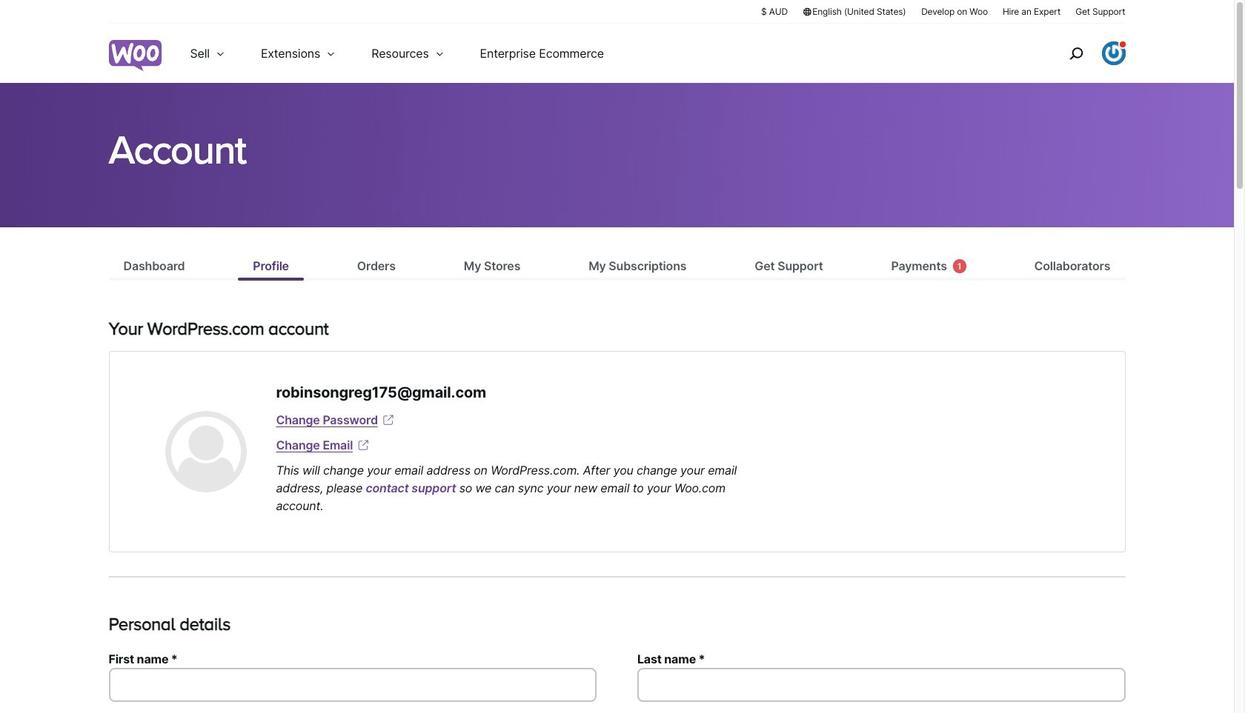 Task type: vqa. For each thing, say whether or not it's contained in the screenshot.
the and
no



Task type: locate. For each thing, give the bounding box(es) containing it.
1 vertical spatial external link image
[[356, 438, 371, 453]]

1 horizontal spatial external link image
[[381, 413, 396, 428]]

service navigation menu element
[[1037, 29, 1125, 77]]

None text field
[[637, 668, 1125, 702]]

external link image
[[381, 413, 396, 428], [356, 438, 371, 453]]

None text field
[[109, 668, 597, 702]]

gravatar image image
[[165, 411, 246, 493]]



Task type: describe. For each thing, give the bounding box(es) containing it.
0 vertical spatial external link image
[[381, 413, 396, 428]]

search image
[[1064, 42, 1088, 65]]

0 horizontal spatial external link image
[[356, 438, 371, 453]]

open account menu image
[[1102, 42, 1125, 65]]



